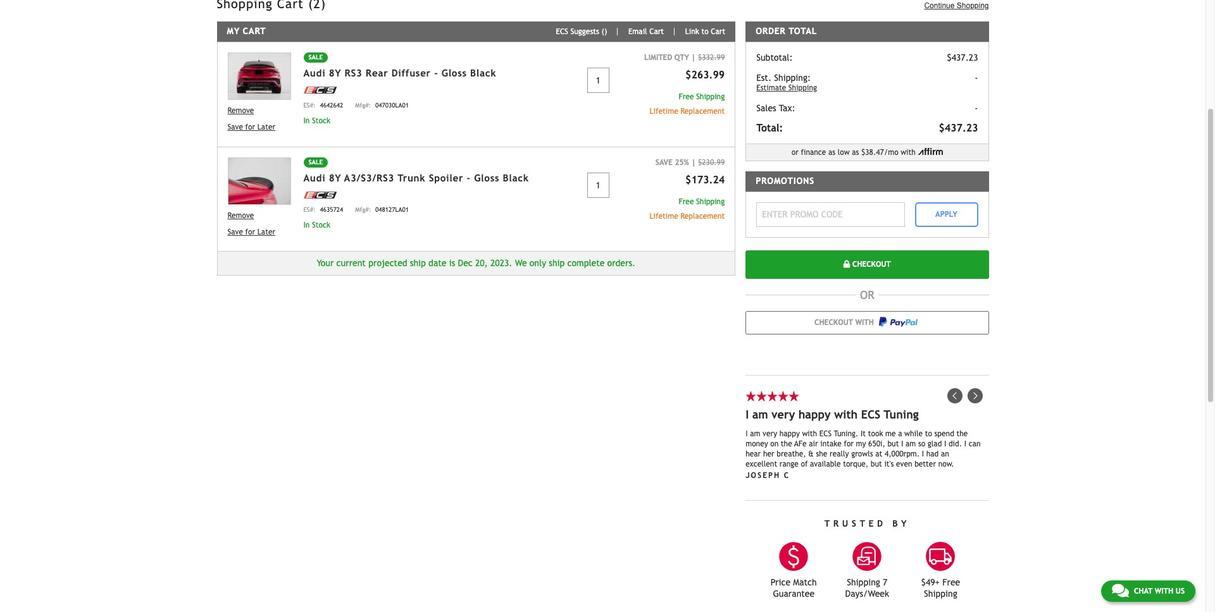 Task type: locate. For each thing, give the bounding box(es) containing it.
0 vertical spatial later
[[257, 123, 275, 132]]

remove link down audi 8y rs3 rear diffuser - gloss black image
[[228, 105, 291, 117]]

|
[[691, 53, 696, 62], [691, 158, 696, 167]]

audi for $173.24
[[304, 172, 326, 183]]

free shipping lifetime replacement down $173.24
[[650, 197, 725, 221]]

gloss
[[442, 68, 467, 78], [474, 172, 500, 183]]

1 vertical spatial save for later
[[228, 228, 275, 237]]

ecs image
[[304, 87, 336, 94], [304, 192, 336, 198]]

stock down es#: 4642642
[[312, 116, 330, 125]]

1 free shipping lifetime replacement from the top
[[650, 92, 725, 116]]

0 vertical spatial very
[[772, 408, 795, 421]]

2 vertical spatial for
[[844, 440, 854, 448]]

1 ship from the left
[[410, 258, 426, 269]]

save for later down 'audi 8y a3/s3/rs3 trunk spoiler - gloss black' image
[[228, 228, 275, 237]]

apply button
[[915, 202, 978, 227]]

0 vertical spatial mfg#:
[[355, 102, 371, 109]]

in for $263.99
[[304, 116, 310, 125]]

later down 'audi 8y a3/s3/rs3 trunk spoiler - gloss black' image
[[257, 228, 275, 237]]

0 vertical spatial checkout
[[850, 260, 891, 269]]

in down es#: 4635724
[[304, 221, 310, 230]]

the up did.
[[957, 429, 968, 438]]

current
[[336, 258, 366, 269]]

save for later for $263.99
[[228, 123, 275, 132]]

free shipping lifetime replacement down the $263.99
[[650, 92, 725, 116]]

next slide image
[[967, 388, 983, 404]]

with left us
[[1155, 587, 1174, 596]]

happy
[[799, 408, 831, 421], [780, 429, 800, 438]]

1 mfg#: from the top
[[355, 102, 371, 109]]

0 vertical spatial lifetime
[[650, 107, 678, 116]]

1 8y from the top
[[329, 68, 341, 78]]

1 later from the top
[[257, 123, 275, 132]]

0 vertical spatial ecs
[[556, 27, 568, 36]]

for down audi 8y rs3 rear diffuser - gloss black image
[[245, 123, 255, 132]]

8y left rs3
[[329, 68, 341, 78]]

ecs up took on the bottom right
[[861, 408, 880, 421]]

1 in from the top
[[304, 116, 310, 125]]

2 replacement from the top
[[681, 212, 725, 221]]

1 vertical spatial stock
[[312, 221, 330, 230]]

2 as from the left
[[852, 148, 859, 157]]

2 remove link from the top
[[228, 210, 291, 222]]

0 vertical spatial remove link
[[228, 105, 291, 117]]

gloss right spoiler
[[474, 172, 500, 183]]

1 vertical spatial black
[[503, 172, 529, 183]]

to inside i am very happy with ecs tuning. it took me a while to spend the money on the afe air intake for my 650i, but i am so glad i did. i can hear her breathe, & she really growls at 4,000rpm. i had an excellent range of available torque, but it's even better now. joseph c
[[925, 429, 932, 438]]

2 | from the top
[[691, 158, 696, 167]]

am for i am very happy with ecs tuning. it took me a while to spend the money on the afe air intake for my 650i, but i am so glad i did. i can hear her breathe, & she really growls at 4,000rpm. i had an excellent range of available torque, but it's even better now. joseph c
[[750, 429, 760, 438]]

0 vertical spatial remove
[[228, 106, 254, 115]]

1 es#: from the top
[[304, 102, 316, 109]]

0 horizontal spatial but
[[871, 460, 882, 469]]

1 vertical spatial remove
[[228, 211, 254, 220]]

ecs inside i am very happy with ecs tuning. it took me a while to spend the money on the afe air intake for my 650i, but i am so glad i did. i can hear her breathe, & she really growls at 4,000rpm. i had an excellent range of available torque, but it's even better now. joseph c
[[819, 429, 832, 438]]

0 horizontal spatial the
[[781, 440, 792, 448]]

for down tuning.
[[844, 440, 854, 448]]

i
[[746, 408, 749, 421], [746, 429, 748, 438], [901, 440, 903, 448], [944, 440, 946, 448], [964, 440, 967, 448], [922, 450, 924, 459]]

save for later
[[228, 123, 275, 132], [228, 228, 275, 237]]

4642642
[[320, 102, 343, 109]]

ecs up the intake at the right bottom
[[819, 429, 832, 438]]

comments image
[[1112, 584, 1129, 599]]

torque,
[[843, 460, 869, 469]]

save down 'audi 8y a3/s3/rs3 trunk spoiler - gloss black' image
[[228, 228, 243, 237]]

1 vertical spatial in
[[304, 221, 310, 230]]

2023.
[[491, 258, 512, 269]]

lifetime for $173.24
[[650, 212, 678, 221]]

2 sale from the top
[[309, 159, 323, 166]]

1 save for later link from the top
[[228, 122, 291, 133]]

0 vertical spatial ecs image
[[304, 87, 336, 94]]

in down es#: 4642642
[[304, 116, 310, 125]]

0 vertical spatial es#:
[[304, 102, 316, 109]]

1 horizontal spatial black
[[503, 172, 529, 183]]

checkout inside 'button'
[[850, 260, 891, 269]]

suggests
[[571, 27, 599, 36]]

audi up es#: 4642642
[[304, 68, 326, 78]]

0 vertical spatial am
[[752, 408, 768, 421]]

promotions
[[756, 176, 815, 186]]

replacement down the $263.99
[[681, 107, 725, 116]]

1 vertical spatial ecs image
[[304, 192, 336, 198]]

1 horizontal spatial gloss
[[474, 172, 500, 183]]

es#: for $173.24
[[304, 207, 316, 213]]

1 vertical spatial mfg#:
[[355, 207, 371, 213]]

2 in from the top
[[304, 221, 310, 230]]

with left paypal image
[[855, 318, 874, 327]]

1 vertical spatial lifetime
[[650, 212, 678, 221]]

black
[[470, 68, 497, 78], [503, 172, 529, 183]]

as left $ at the top
[[852, 148, 859, 157]]

happy inside i am very happy with ecs tuning. it took me a while to spend the money on the afe air intake for my 650i, but i am so glad i did. i can hear her breathe, & she really growls at 4,000rpm. i had an excellent range of available torque, but it's even better now. joseph c
[[780, 429, 800, 438]]

for down 'audi 8y a3/s3/rs3 trunk spoiler - gloss black' image
[[245, 228, 255, 237]]

mfg#: for $173.24
[[355, 207, 371, 213]]

shipping inside shipping 7 days/week
[[847, 578, 880, 588]]

with inside checkout with button
[[855, 318, 874, 327]]

1 stock from the top
[[312, 116, 330, 125]]

am
[[752, 408, 768, 421], [750, 429, 760, 438], [906, 440, 916, 448]]

free down the $263.99
[[679, 92, 694, 101]]

in stock
[[304, 116, 330, 125], [304, 221, 330, 230]]

save for later link down audi 8y rs3 rear diffuser - gloss black image
[[228, 122, 291, 133]]

free down $173.24
[[679, 197, 694, 206]]

trusted
[[824, 519, 886, 529]]

2 vertical spatial free
[[943, 578, 960, 588]]

es#: left the 4635724
[[304, 207, 316, 213]]

air
[[809, 440, 818, 448]]

2 save for later from the top
[[228, 228, 275, 237]]

0 vertical spatial happy
[[799, 408, 831, 421]]

$437.23 down continue shopping link
[[947, 52, 978, 63]]

spend
[[935, 429, 954, 438]]

| right qty
[[691, 53, 696, 62]]

$263.99
[[686, 69, 725, 81]]

save for later down audi 8y rs3 rear diffuser - gloss black image
[[228, 123, 275, 132]]

1 vertical spatial or
[[860, 288, 875, 302]]

| right 25%
[[691, 158, 696, 167]]

shipping inside est. shipping: estimate shipping
[[789, 83, 817, 92]]

remove link down 'audi 8y a3/s3/rs3 trunk spoiler - gloss black' image
[[228, 210, 291, 222]]

projected
[[368, 258, 407, 269]]

audi
[[304, 68, 326, 78], [304, 172, 326, 183]]

ecs image for $173.24
[[304, 192, 336, 198]]

i am very happy with ecs tuning
[[746, 408, 919, 421]]

1 sale from the top
[[309, 54, 323, 61]]

1 ecs image from the top
[[304, 87, 336, 94]]

replacement
[[681, 107, 725, 116], [681, 212, 725, 221]]

2 horizontal spatial ecs
[[861, 408, 880, 421]]

1 vertical spatial free
[[679, 197, 694, 206]]

0 vertical spatial black
[[470, 68, 497, 78]]

sale up es#: 4642642
[[309, 54, 323, 61]]

for for $173.24
[[245, 228, 255, 237]]

remove for $173.24
[[228, 211, 254, 220]]

None number field
[[587, 68, 609, 93], [587, 172, 609, 198], [587, 68, 609, 93], [587, 172, 609, 198]]

continue
[[924, 1, 955, 10]]

shipping down shipping:
[[789, 83, 817, 92]]

1 vertical spatial |
[[691, 158, 696, 167]]

0 horizontal spatial as
[[828, 148, 836, 157]]

2 later from the top
[[257, 228, 275, 237]]

es#: 4642642
[[304, 102, 343, 109]]

checkout inside button
[[815, 318, 853, 327]]

1 vertical spatial sale
[[309, 159, 323, 166]]

ship
[[410, 258, 426, 269], [549, 258, 565, 269]]

0 horizontal spatial gloss
[[442, 68, 467, 78]]

$49+ free shipping
[[921, 578, 960, 599]]

1 vertical spatial in stock
[[304, 221, 330, 230]]

in stock down es#: 4642642
[[304, 116, 330, 125]]

0 vertical spatial gloss
[[442, 68, 467, 78]]

gloss right diffuser
[[442, 68, 467, 78]]

1 vertical spatial audi
[[304, 172, 326, 183]]

1 vertical spatial gloss
[[474, 172, 500, 183]]

with right /mo
[[901, 148, 916, 157]]

audi for $263.99
[[304, 68, 326, 78]]

excellent
[[746, 460, 777, 469]]

1 vertical spatial later
[[257, 228, 275, 237]]

1 horizontal spatial ship
[[549, 258, 565, 269]]

1 | from the top
[[691, 53, 696, 62]]

1 vertical spatial ecs
[[861, 408, 880, 421]]

1 horizontal spatial ecs
[[819, 429, 832, 438]]

lifetime for $263.99
[[650, 107, 678, 116]]

0 vertical spatial in stock
[[304, 116, 330, 125]]

0 vertical spatial save for later link
[[228, 122, 291, 133]]

2 save for later link from the top
[[228, 227, 291, 238]]

later for $263.99
[[257, 123, 275, 132]]

with
[[901, 148, 916, 157], [855, 318, 874, 327], [834, 408, 858, 421], [802, 429, 817, 438], [1155, 587, 1174, 596]]

very inside i am very happy with ecs tuning. it took me a while to spend the money on the afe air intake for my 650i, but i am so glad i did. i can hear her breathe, & she really growls at 4,000rpm. i had an excellent range of available torque, but it's even better now. joseph c
[[763, 429, 777, 438]]

lifetime
[[650, 107, 678, 116], [650, 212, 678, 221]]

replacement down $173.24
[[681, 212, 725, 221]]

subtotal:
[[757, 52, 793, 63]]

1 vertical spatial save for later link
[[228, 227, 291, 238]]

checkout
[[850, 260, 891, 269], [815, 318, 853, 327]]

8y for $173.24
[[329, 172, 341, 183]]

or left finance
[[792, 148, 799, 157]]

ship left date
[[410, 258, 426, 269]]

est. shipping: estimate shipping
[[757, 73, 817, 92]]

lifetime down 25%
[[650, 212, 678, 221]]

save left 25%
[[656, 158, 673, 167]]

est.
[[757, 73, 772, 83]]

your
[[317, 258, 334, 269]]

but down at
[[871, 460, 882, 469]]

chat with us link
[[1101, 581, 1196, 603]]

0 vertical spatial sale
[[309, 54, 323, 61]]

limited
[[644, 53, 672, 62]]

available
[[810, 460, 841, 469]]

happy up afe
[[780, 429, 800, 438]]

mfg#: left 048127la01
[[355, 207, 371, 213]]

checkout for checkout
[[850, 260, 891, 269]]

1 horizontal spatial or
[[860, 288, 875, 302]]

1 vertical spatial es#:
[[304, 207, 316, 213]]

0 vertical spatial in
[[304, 116, 310, 125]]

save for later link down 'audi 8y a3/s3/rs3 trunk spoiler - gloss black' image
[[228, 227, 291, 238]]

0 vertical spatial save for later
[[228, 123, 275, 132]]

trunk
[[398, 172, 426, 183]]

had
[[926, 450, 939, 459]]

by
[[893, 519, 910, 529]]

replacement for $173.24
[[681, 212, 725, 221]]

1 vertical spatial checkout
[[815, 318, 853, 327]]

$230.99
[[698, 158, 725, 167]]

save for $173.24
[[228, 228, 243, 237]]

shipping down the $263.99
[[696, 92, 725, 101]]

$437.23 up affirm image
[[939, 122, 978, 134]]

1 vertical spatial $437.23
[[939, 122, 978, 134]]

cart right link
[[711, 27, 725, 36]]

lifetime down limited
[[650, 107, 678, 116]]

ecs left the suggests
[[556, 27, 568, 36]]

free shipping lifetime replacement for $263.99
[[650, 92, 725, 116]]

ecs image up es#: 4635724
[[304, 192, 336, 198]]

0 vertical spatial save
[[228, 123, 243, 132]]

ecs for i am very happy with ecs tuning. it took me a while to spend the money on the afe air intake for my 650i, but i am so glad i did. i can hear her breathe, & she really growls at 4,000rpm. i had an excellent range of available torque, but it's even better now. joseph c
[[819, 429, 832, 438]]

2 ecs image from the top
[[304, 192, 336, 198]]

remove link for $173.24
[[228, 210, 291, 222]]

or up checkout with button on the right bottom of the page
[[860, 288, 875, 302]]

save down audi 8y rs3 rear diffuser - gloss black image
[[228, 123, 243, 132]]

2 in stock from the top
[[304, 221, 330, 230]]

1 horizontal spatial the
[[957, 429, 968, 438]]

0 vertical spatial free shipping lifetime replacement
[[650, 92, 725, 116]]

0 horizontal spatial cart
[[243, 26, 266, 36]]

save for later link for $173.24
[[228, 227, 291, 238]]

but down "me"
[[888, 440, 899, 448]]

to right link
[[702, 27, 709, 36]]

as left low
[[828, 148, 836, 157]]

but
[[888, 440, 899, 448], [871, 460, 882, 469]]

0 horizontal spatial to
[[702, 27, 709, 36]]

am for i am very happy with ecs tuning
[[752, 408, 768, 421]]

2 stock from the top
[[312, 221, 330, 230]]

1 replacement from the top
[[681, 107, 725, 116]]

cart right email
[[650, 27, 664, 36]]

or finance as low as $ 38.47 /mo with
[[792, 148, 916, 157]]

25%
[[675, 158, 689, 167]]

1 horizontal spatial to
[[925, 429, 932, 438]]

chat with us
[[1134, 587, 1185, 596]]

or
[[792, 148, 799, 157], [860, 288, 875, 302]]

1 vertical spatial 8y
[[329, 172, 341, 183]]

checkout down the lock image
[[815, 318, 853, 327]]

to
[[702, 27, 709, 36], [925, 429, 932, 438]]

1 lifetime from the top
[[650, 107, 678, 116]]

0 vertical spatial free
[[679, 92, 694, 101]]

really
[[830, 450, 849, 459]]

2 lifetime from the top
[[650, 212, 678, 221]]

stock down es#: 4635724
[[312, 221, 330, 230]]

2 mfg#: from the top
[[355, 207, 371, 213]]

1 remove from the top
[[228, 106, 254, 115]]

happy up the air
[[799, 408, 831, 421]]

estimate shipping link
[[757, 83, 923, 93]]

1 horizontal spatial cart
[[650, 27, 664, 36]]

did.
[[949, 440, 962, 448]]

0 vertical spatial audi
[[304, 68, 326, 78]]

rs3
[[345, 68, 362, 78]]

on
[[770, 440, 779, 448]]

1 audi from the top
[[304, 68, 326, 78]]

2 horizontal spatial cart
[[711, 27, 725, 36]]

1 as from the left
[[828, 148, 836, 157]]

1 vertical spatial free shipping lifetime replacement
[[650, 197, 725, 221]]

0 vertical spatial replacement
[[681, 107, 725, 116]]

1 vertical spatial am
[[750, 429, 760, 438]]

1 save for later from the top
[[228, 123, 275, 132]]

048127la01
[[375, 207, 409, 213]]

1 in stock from the top
[[304, 116, 330, 125]]

in stock for $263.99
[[304, 116, 330, 125]]

1 horizontal spatial as
[[852, 148, 859, 157]]

es#: left 4642642
[[304, 102, 316, 109]]

0 vertical spatial for
[[245, 123, 255, 132]]

with up the air
[[802, 429, 817, 438]]

2 vertical spatial save
[[228, 228, 243, 237]]

she
[[816, 450, 828, 459]]

0 vertical spatial but
[[888, 440, 899, 448]]

paypal image
[[879, 317, 918, 327]]

0 horizontal spatial black
[[470, 68, 497, 78]]

1 vertical spatial happy
[[780, 429, 800, 438]]

ecs image up es#: 4642642
[[304, 87, 336, 94]]

mfg#: left 047030la01
[[355, 102, 371, 109]]

in
[[304, 116, 310, 125], [304, 221, 310, 230]]

remove down 'audi 8y a3/s3/rs3 trunk spoiler - gloss black' image
[[228, 211, 254, 220]]

in stock down es#: 4635724
[[304, 221, 330, 230]]

later down audi 8y rs3 rear diffuser - gloss black image
[[257, 123, 275, 132]]

1 remove link from the top
[[228, 105, 291, 117]]

/mo
[[884, 148, 899, 157]]

)
[[604, 27, 607, 36]]

8y up the 4635724
[[329, 172, 341, 183]]

2 8y from the top
[[329, 172, 341, 183]]

my
[[227, 26, 240, 36]]

0 horizontal spatial ship
[[410, 258, 426, 269]]

1 vertical spatial replacement
[[681, 212, 725, 221]]

1 vertical spatial remove link
[[228, 210, 291, 222]]

later
[[257, 123, 275, 132], [257, 228, 275, 237]]

1 vertical spatial to
[[925, 429, 932, 438]]

free right $49+
[[943, 578, 960, 588]]

to up the glad in the right of the page
[[925, 429, 932, 438]]

1 vertical spatial very
[[763, 429, 777, 438]]

1 vertical spatial for
[[245, 228, 255, 237]]

happy for i am very happy with ecs tuning
[[799, 408, 831, 421]]

2 es#: from the top
[[304, 207, 316, 213]]

sale for $173.24
[[309, 159, 323, 166]]

shipping down $49+
[[924, 589, 957, 599]]

0 vertical spatial or
[[792, 148, 799, 157]]

2 audi from the top
[[304, 172, 326, 183]]

remove link
[[228, 105, 291, 117], [228, 210, 291, 222]]

free for $173.24
[[679, 197, 694, 206]]

2 vertical spatial ecs
[[819, 429, 832, 438]]

cart right my
[[243, 26, 266, 36]]

0 vertical spatial |
[[691, 53, 696, 62]]

audi 8y a3/s3/rs3 trunk spoiler - gloss black image
[[228, 157, 291, 205]]

her
[[763, 450, 775, 459]]

sale up es#: 4635724
[[309, 159, 323, 166]]

0 vertical spatial stock
[[312, 116, 330, 125]]

chat
[[1134, 587, 1153, 596]]

the up the breathe, at the bottom of page
[[781, 440, 792, 448]]

1 vertical spatial but
[[871, 460, 882, 469]]

shipping up days/week
[[847, 578, 880, 588]]

as
[[828, 148, 836, 157], [852, 148, 859, 157]]

0 vertical spatial 8y
[[329, 68, 341, 78]]

mfg#: 048127la01
[[355, 207, 409, 213]]

link to cart link
[[675, 27, 725, 36]]

ship right only at the top left of the page
[[549, 258, 565, 269]]

checkout up checkout with button on the right bottom of the page
[[850, 260, 891, 269]]

checkout for checkout with
[[815, 318, 853, 327]]

free shipping lifetime replacement
[[650, 92, 725, 116], [650, 197, 725, 221]]

audi up es#: 4635724
[[304, 172, 326, 183]]

save for later for $173.24
[[228, 228, 275, 237]]

2 remove from the top
[[228, 211, 254, 220]]

sale for $263.99
[[309, 54, 323, 61]]

4,000rpm.
[[885, 450, 920, 459]]

with up tuning.
[[834, 408, 858, 421]]

0 horizontal spatial or
[[792, 148, 799, 157]]

2 free shipping lifetime replacement from the top
[[650, 197, 725, 221]]

0 vertical spatial $437.23
[[947, 52, 978, 63]]

remove down audi 8y rs3 rear diffuser - gloss black image
[[228, 106, 254, 115]]

continue shopping
[[924, 1, 989, 10]]



Task type: vqa. For each thing, say whether or not it's contained in the screenshot.
6 Reviews link
no



Task type: describe. For each thing, give the bounding box(es) containing it.
price match guarantee
[[771, 578, 817, 599]]

audi 8y rs3 rear diffuser - gloss black
[[304, 68, 497, 78]]

free inside $49+ free shipping
[[943, 578, 960, 588]]

cart for my cart
[[243, 26, 266, 36]]

for inside i am very happy with ecs tuning. it took me a while to spend the money on the afe air intake for my 650i, but i am so glad i did. i can hear her breathe, & she really growls at 4,000rpm. i had an excellent range of available torque, but it's even better now. joseph c
[[844, 440, 854, 448]]

1 vertical spatial save
[[656, 158, 673, 167]]

sales tax:
[[757, 103, 795, 113]]

an
[[941, 450, 949, 459]]

| for $173.24
[[691, 158, 696, 167]]

qty
[[675, 53, 689, 62]]

rear
[[366, 68, 388, 78]]

0 horizontal spatial ecs
[[556, 27, 568, 36]]

later for $173.24
[[257, 228, 275, 237]]

can
[[969, 440, 981, 448]]

shopping
[[957, 1, 989, 10]]

limited qty  | $332.99
[[644, 53, 725, 62]]

save 25% | $230.99
[[656, 158, 725, 167]]

orders.
[[607, 258, 636, 269]]

shipping down $173.24
[[696, 197, 725, 206]]

my
[[856, 440, 866, 448]]

trusted by
[[824, 519, 910, 529]]

4635724
[[320, 207, 343, 213]]

047030la01
[[375, 102, 409, 109]]

diffuser
[[392, 68, 431, 78]]

link
[[685, 27, 699, 36]]

mfg#: 047030la01
[[355, 102, 409, 109]]

so
[[918, 440, 925, 448]]

intake
[[820, 440, 842, 448]]

a
[[898, 429, 902, 438]]

estimate
[[757, 83, 786, 92]]

it
[[861, 429, 866, 438]]

in for $173.24
[[304, 221, 310, 230]]

0 vertical spatial the
[[957, 429, 968, 438]]

Enter Promo Code text field
[[757, 202, 905, 227]]

hear
[[746, 450, 761, 459]]

tuning
[[884, 408, 919, 421]]

stock for $263.99
[[312, 116, 330, 125]]

free shipping lifetime replacement for $173.24
[[650, 197, 725, 221]]

took
[[868, 429, 883, 438]]

| for $263.99
[[691, 53, 696, 62]]

tax:
[[779, 103, 795, 113]]

guarantee
[[773, 589, 815, 599]]

ecs image for $263.99
[[304, 87, 336, 94]]

es#: for $263.99
[[304, 102, 316, 109]]

order total
[[756, 26, 817, 36]]

remove for $263.99
[[228, 106, 254, 115]]

replacement for $263.99
[[681, 107, 725, 116]]

cart for email cart
[[650, 27, 664, 36]]

1 vertical spatial the
[[781, 440, 792, 448]]

black for $173.24
[[503, 172, 529, 183]]

at
[[876, 450, 883, 459]]

breathe,
[[777, 450, 806, 459]]

very for i am very happy with ecs tuning
[[772, 408, 795, 421]]

1 horizontal spatial but
[[888, 440, 899, 448]]

spoiler
[[429, 172, 463, 183]]

range
[[780, 460, 799, 469]]

or for or finance as low as $ 38.47 /mo with
[[792, 148, 799, 157]]

i am very happy with ecs tuning. it took me a while to spend the money on the afe air intake for my 650i, but i am so glad i did. i can hear her breathe, & she really growls at 4,000rpm. i had an excellent range of available torque, but it's even better now. joseph c
[[746, 429, 981, 480]]

low
[[838, 148, 850, 157]]

38.47
[[865, 148, 884, 157]]

free for $263.99
[[679, 92, 694, 101]]

your current projected ship date is dec 20, 2023. we only ship complete orders.
[[317, 258, 636, 269]]

gloss for $173.24
[[474, 172, 500, 183]]

2 vertical spatial am
[[906, 440, 916, 448]]

20,
[[475, 258, 488, 269]]

audi 8y rs3 rear diffuser - gloss black image
[[228, 52, 291, 100]]

of
[[801, 460, 808, 469]]

link to cart
[[685, 27, 725, 36]]

joseph
[[746, 471, 781, 480]]

shipping 7 days/week
[[845, 578, 889, 599]]

with inside the chat with us 'link'
[[1155, 587, 1174, 596]]

email
[[628, 27, 647, 36]]

black for $263.99
[[470, 68, 497, 78]]

continue shopping link
[[924, 0, 989, 11]]

a3/s3/rs3
[[344, 172, 394, 183]]

date
[[429, 258, 447, 269]]

stock for $173.24
[[312, 221, 330, 230]]

email cart
[[628, 27, 664, 36]]

in stock for $173.24
[[304, 221, 330, 230]]

or for or
[[860, 288, 875, 302]]

only
[[530, 258, 546, 269]]

0 vertical spatial to
[[702, 27, 709, 36]]

sales
[[757, 103, 776, 113]]

total
[[789, 26, 817, 36]]

7
[[883, 578, 888, 588]]

shipping inside $49+ free shipping
[[924, 589, 957, 599]]

very for i am very happy with ecs tuning. it took me a while to spend the money on the afe air intake for my 650i, but i am so glad i did. i can hear her breathe, & she really growls at 4,000rpm. i had an excellent range of available torque, but it's even better now. joseph c
[[763, 429, 777, 438]]

finance
[[801, 148, 826, 157]]

us
[[1176, 587, 1185, 596]]

ecs for i am very happy with ecs tuning
[[861, 408, 880, 421]]

afe
[[794, 440, 807, 448]]

order
[[756, 26, 786, 36]]

apply
[[936, 210, 958, 219]]

2 ship from the left
[[549, 258, 565, 269]]

checkout with button
[[746, 311, 989, 335]]

money
[[746, 440, 768, 448]]

me
[[886, 429, 896, 438]]

affirm image
[[918, 148, 943, 155]]

now.
[[938, 460, 954, 469]]

650i,
[[868, 440, 885, 448]]

$173.24
[[686, 174, 725, 186]]

mfg#: for $263.99
[[355, 102, 371, 109]]

for for $263.99
[[245, 123, 255, 132]]

tuning.
[[834, 429, 859, 438]]

complete
[[567, 258, 605, 269]]

better
[[915, 460, 936, 469]]

total:
[[757, 122, 783, 134]]

8y for $263.99
[[329, 68, 341, 78]]

happy for i am very happy with ecs tuning. it took me a while to spend the money on the afe air intake for my 650i, but i am so glad i did. i can hear her breathe, & she really growls at 4,000rpm. i had an excellent range of available torque, but it's even better now. joseph c
[[780, 429, 800, 438]]

dec
[[458, 258, 473, 269]]

with inside i am very happy with ecs tuning. it took me a while to spend the money on the afe air intake for my 650i, but i am so glad i did. i can hear her breathe, & she really growls at 4,000rpm. i had an excellent range of available torque, but it's even better now. joseph c
[[802, 429, 817, 438]]

$332.99
[[698, 53, 725, 62]]

previous slide image
[[947, 388, 962, 404]]

remove link for $263.99
[[228, 105, 291, 117]]

es#: 4635724
[[304, 207, 343, 213]]

c
[[784, 471, 790, 480]]

we
[[515, 258, 527, 269]]

gloss for $263.99
[[442, 68, 467, 78]]

audi 8y a3/s3/rs3 trunk spoiler - gloss black link
[[304, 172, 529, 183]]

lock image
[[844, 261, 850, 268]]

save for later link for $263.99
[[228, 122, 291, 133]]

save for $263.99
[[228, 123, 243, 132]]



